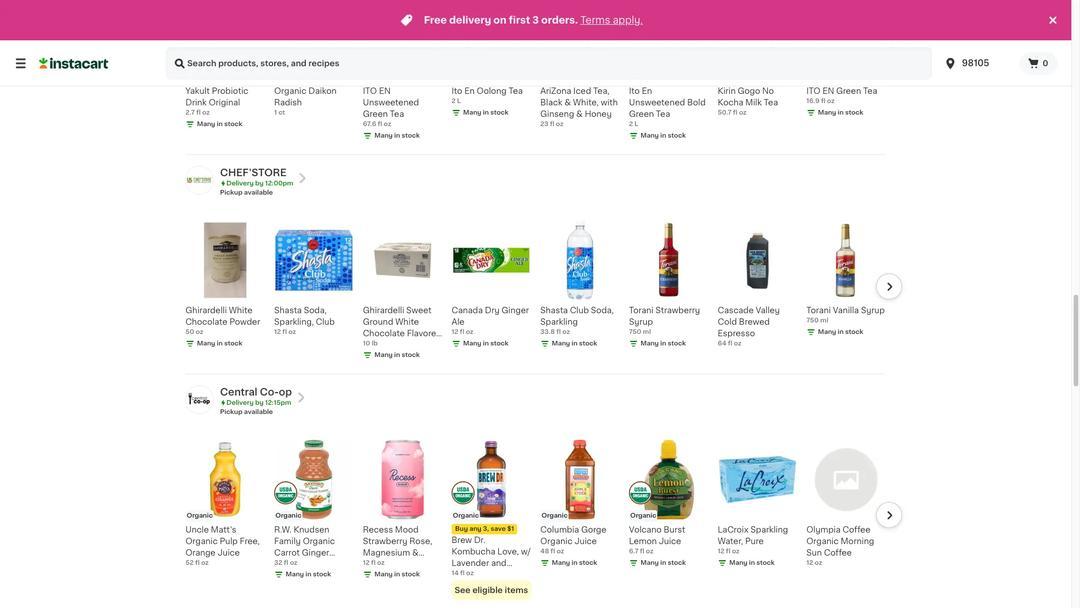 Task type: vqa. For each thing, say whether or not it's contained in the screenshot.


Task type: locate. For each thing, give the bounding box(es) containing it.
2 en from the left
[[822, 87, 834, 95]]

oz inside columbia gorge organic juice 48 fl oz
[[557, 548, 564, 554]]

0 horizontal spatial white
[[229, 306, 252, 314]]

oz inside the olympia coffee organic morning sun coffee 12 oz
[[815, 560, 822, 566]]

ito for ito en unsweetened bold green tea
[[629, 87, 640, 95]]

fl down ale
[[460, 329, 464, 335]]

1 vertical spatial l
[[635, 121, 638, 127]]

12 down ale
[[452, 329, 458, 335]]

in down pure
[[749, 560, 755, 566]]

en inside ito en unsweetened bold green tea 2 l
[[642, 87, 652, 95]]

oz inside canada dry ginger ale 12 fl oz
[[466, 329, 473, 335]]

2 item badge image from the left
[[452, 482, 475, 505]]

soda, inside 'shasta club soda, sparkling 33.8 fl oz'
[[591, 306, 614, 314]]

many in stock
[[463, 109, 509, 116], [818, 109, 863, 116], [197, 121, 242, 127], [374, 132, 420, 139], [641, 132, 686, 139], [818, 329, 863, 335], [197, 340, 242, 347], [463, 340, 509, 347], [552, 340, 597, 347], [641, 340, 686, 347], [374, 352, 420, 358], [552, 560, 597, 566], [641, 560, 686, 566], [729, 560, 775, 566], [286, 571, 331, 577], [374, 571, 420, 577]]

item badge image for 6.7 fl oz
[[629, 482, 652, 505]]

many for ito en unsweetened bold green tea
[[641, 132, 659, 139]]

white inside ghirardelli white chocolate powder 50 oz
[[229, 306, 252, 314]]

fl right 14 at the bottom left of the page
[[460, 570, 465, 576]]

juice down gorge
[[575, 537, 597, 545]]

dry
[[485, 306, 500, 314]]

1 vertical spatial ml
[[643, 329, 651, 335]]

lavender
[[452, 559, 489, 567]]

kocha
[[718, 98, 743, 106]]

2 available from the top
[[244, 409, 273, 415]]

0 horizontal spatial syrup
[[629, 318, 653, 326]]

en
[[379, 87, 391, 95], [822, 87, 834, 95]]

ito en unsweetened green tea 67.6 fl oz
[[363, 87, 419, 127]]

many in stock down ito en green tea 16.9 fl oz
[[818, 109, 863, 116]]

0 vertical spatial pickup
[[220, 189, 242, 196]]

organic up "orange"
[[185, 537, 218, 545]]

stock down infused at the left of the page
[[402, 571, 420, 577]]

1 unsweetened from the left
[[363, 98, 419, 106]]

many for shasta club soda, sparkling
[[552, 340, 570, 347]]

en inside ito en oolong tea 2 l
[[464, 87, 475, 95]]

1 horizontal spatial 750
[[806, 317, 819, 323]]

in down columbia gorge organic juice 48 fl oz
[[572, 560, 578, 566]]

many down the adaptogen
[[374, 571, 393, 577]]

750 inside torani strawberry syrup 750 ml
[[629, 329, 641, 335]]

many down ito en unsweetened bold green tea 2 l
[[641, 132, 659, 139]]

ginger right dry
[[502, 306, 529, 314]]

fl right 48
[[551, 548, 555, 554]]

item carousel region for chef'store
[[169, 216, 902, 369]]

0 vertical spatial delivery
[[226, 180, 254, 186]]

oz right 50
[[196, 329, 203, 335]]

1 horizontal spatial en
[[642, 87, 652, 95]]

oz inside the shasta soda, sparkling, club 12 fl oz
[[288, 329, 296, 335]]

many for recess mood strawberry rose, magnesium & adaptogen infused sparkling water
[[374, 571, 393, 577]]

0 horizontal spatial item badge image
[[274, 482, 297, 505]]

stock down powder
[[224, 340, 242, 347]]

white up powder
[[229, 306, 252, 314]]

0 horizontal spatial strawberry
[[363, 537, 407, 545]]

many in stock down ito en oolong tea 2 l
[[463, 109, 509, 116]]

Search field
[[166, 47, 932, 79]]

gogo
[[738, 87, 760, 95]]

chocolate
[[185, 318, 227, 326], [363, 329, 405, 337]]

1 soda, from the left
[[304, 306, 327, 314]]

1 delivery from the top
[[226, 180, 254, 186]]

juice
[[575, 537, 597, 545], [659, 537, 681, 545], [218, 549, 240, 557], [312, 560, 334, 568]]

stock for ito en unsweetened green tea
[[402, 132, 420, 139]]

item carousel region containing uncle matt's organic pulp free, orange juice
[[169, 435, 902, 607]]

oz inside ito en unsweetened green tea 67.6 fl oz
[[384, 121, 391, 127]]

in for columbia gorge organic juice
[[572, 560, 578, 566]]

ito for ito en unsweetened green tea
[[363, 87, 377, 95]]

0 horizontal spatial ghirardelli
[[185, 306, 227, 314]]

1 vertical spatial pickup available
[[220, 409, 273, 415]]

fl right 67.6
[[378, 121, 382, 127]]

in down the adaptogen
[[394, 571, 400, 577]]

by
[[255, 180, 264, 186], [255, 399, 264, 406]]

1 horizontal spatial strawberry
[[656, 306, 700, 314]]

1 en from the left
[[379, 87, 391, 95]]

1 horizontal spatial sparkling
[[540, 318, 578, 326]]

in for canada dry ginger ale
[[483, 340, 489, 347]]

0 horizontal spatial en
[[464, 87, 475, 95]]

50.7
[[718, 109, 731, 116]]

0 vertical spatial 2
[[452, 98, 456, 104]]

1 item badge image from the left
[[274, 482, 297, 505]]

0 vertical spatial club
[[570, 306, 589, 314]]

many in stock down columbia gorge organic juice 48 fl oz
[[552, 560, 597, 566]]

many down columbia gorge organic juice 48 fl oz
[[552, 560, 570, 566]]

chocolate up 50
[[185, 318, 227, 326]]

0 horizontal spatial chocolate
[[185, 318, 227, 326]]

pickup available down delivery by 12:00pm
[[220, 189, 273, 196]]

stock down ito en oolong tea 2 l
[[490, 109, 509, 116]]

fl down water,
[[726, 548, 730, 554]]

stock for torani strawberry syrup
[[668, 340, 686, 347]]

0 vertical spatial sparkling
[[540, 318, 578, 326]]

1 horizontal spatial l
[[635, 121, 638, 127]]

in for ghirardelli white chocolate powder
[[217, 340, 223, 347]]

oz inside 'uncle matt's organic pulp free, orange juice 52 fl oz'
[[201, 560, 209, 566]]

1 horizontal spatial unsweetened
[[629, 98, 685, 106]]

syrup inside torani vanilla syrup 750 ml
[[861, 306, 885, 314]]

fl right 33.8
[[556, 329, 561, 335]]

1 vertical spatial chocolate
[[363, 329, 405, 337]]

many in stock down volcano burst lemon juice 6.7 fl oz
[[641, 560, 686, 566]]

ghirardelli for ground
[[363, 306, 404, 314]]

fl right the 32 on the left bottom of page
[[284, 560, 288, 566]]

0 vertical spatial &
[[564, 98, 571, 106]]

&
[[564, 98, 571, 106], [576, 110, 583, 118], [412, 549, 419, 557]]

0 vertical spatial syrup
[[861, 306, 885, 314]]

1 pickup from the top
[[220, 189, 242, 196]]

item badge image
[[274, 482, 297, 505], [452, 482, 475, 505], [629, 482, 652, 505]]

organic down columbia
[[540, 537, 572, 545]]

strawberry inside recess mood strawberry rose, magnesium & adaptogen infused sparkling water
[[363, 537, 407, 545]]

2 horizontal spatial &
[[576, 110, 583, 118]]

ghirardelli
[[185, 306, 227, 314], [363, 306, 404, 314]]

ito inside ito en unsweetened green tea 67.6 fl oz
[[363, 87, 377, 95]]

delivery by 12:00pm
[[226, 180, 293, 186]]

delivery for chef'store
[[226, 180, 254, 186]]

12 down water,
[[718, 548, 724, 554]]

chocolate inside ghirardelli white chocolate powder 50 oz
[[185, 318, 227, 326]]

33.8
[[540, 329, 555, 335]]

sparkling up 33.8
[[540, 318, 578, 326]]

many for volcano burst lemon juice
[[641, 560, 659, 566]]

fl inside canada dry ginger ale 12 fl oz
[[460, 329, 464, 335]]

ghirardelli inside ghirardelli sweet ground white chocolate flavored beverage mix
[[363, 306, 404, 314]]

en inside ito en unsweetened green tea 67.6 fl oz
[[379, 87, 391, 95]]

pickup down central
[[220, 409, 242, 415]]

item carousel region
[[169, 0, 902, 150], [169, 216, 902, 369], [169, 435, 902, 607]]

0 vertical spatial ginger
[[502, 306, 529, 314]]

in for ito en unsweetened green tea
[[394, 132, 400, 139]]

oz inside kirin gogo no kocha milk tea 50.7 fl oz
[[739, 109, 747, 116]]

0 vertical spatial chocolate
[[185, 318, 227, 326]]

tea inside ito en unsweetened green tea 67.6 fl oz
[[390, 110, 404, 118]]

2 by from the top
[[255, 399, 264, 406]]

many in stock for r.w. knudsen family organic carrot ginger turmeric juice
[[286, 571, 331, 577]]

2 ito from the left
[[629, 87, 640, 95]]

2 horizontal spatial item badge image
[[629, 482, 652, 505]]

stock for columbia gorge organic juice
[[579, 560, 597, 566]]

fl inside columbia gorge organic juice 48 fl oz
[[551, 548, 555, 554]]

ml for strawberry
[[643, 329, 651, 335]]

fl inside 'yakult probiotic drink original 2.7 fl oz'
[[196, 109, 201, 116]]

ito inside ito en green tea 16.9 fl oz
[[806, 87, 820, 95]]

instacart logo image
[[39, 56, 108, 70]]

available down delivery by 12:15pm
[[244, 409, 273, 415]]

many in stock for ghirardelli sweet ground white chocolate flavored beverage mix
[[374, 352, 420, 358]]

fl right 16.9
[[821, 98, 826, 104]]

0 vertical spatial by
[[255, 180, 264, 186]]

terms apply. link
[[580, 16, 643, 25]]

1 horizontal spatial white
[[395, 318, 419, 326]]

mix
[[403, 341, 418, 349]]

0 horizontal spatial en
[[379, 87, 391, 95]]

stock down ito en unsweetened green tea 67.6 fl oz on the left of the page
[[402, 132, 420, 139]]

2 horizontal spatial green
[[836, 87, 861, 95]]

2 inside ito en unsweetened bold green tea 2 l
[[629, 121, 633, 127]]

strawberry inside torani strawberry syrup 750 ml
[[656, 306, 700, 314]]

oz right 48
[[557, 548, 564, 554]]

1 horizontal spatial ml
[[820, 317, 828, 323]]

many down ghirardelli white chocolate powder 50 oz at left bottom
[[197, 340, 215, 347]]

ginger
[[502, 306, 529, 314], [302, 549, 329, 557]]

en for 16.9
[[822, 87, 834, 95]]

1 horizontal spatial green
[[629, 110, 654, 118]]

in for shasta club soda, sparkling
[[572, 340, 578, 347]]

1 vertical spatial pickup
[[220, 409, 242, 415]]

0 horizontal spatial sparkling
[[363, 572, 400, 580]]

oz down sun
[[815, 560, 822, 566]]

stock for torani vanilla syrup
[[845, 329, 863, 335]]

ml inside torani vanilla syrup 750 ml
[[820, 317, 828, 323]]

fl inside ito en unsweetened green tea 67.6 fl oz
[[378, 121, 382, 127]]

orange
[[185, 549, 216, 557]]

1 vertical spatial club
[[316, 318, 335, 326]]

48
[[540, 548, 549, 554]]

organic up radish
[[274, 87, 306, 95]]

vanilla
[[833, 306, 859, 314]]

& down 'white,'
[[576, 110, 583, 118]]

stock
[[490, 109, 509, 116], [845, 109, 863, 116], [224, 121, 242, 127], [402, 132, 420, 139], [668, 132, 686, 139], [845, 329, 863, 335], [224, 340, 242, 347], [490, 340, 509, 347], [579, 340, 597, 347], [668, 340, 686, 347], [402, 352, 420, 358], [579, 560, 597, 566], [668, 560, 686, 566], [756, 560, 775, 566], [313, 571, 331, 577], [402, 571, 420, 577]]

pure
[[745, 537, 764, 545]]

oz inside cascade valley cold brewed espresso 64 fl oz
[[734, 340, 741, 347]]

olympia
[[806, 526, 841, 534]]

1 torani from the left
[[629, 306, 653, 314]]

free,
[[240, 537, 260, 545]]

powder
[[229, 318, 260, 326]]

2 ghirardelli from the left
[[363, 306, 404, 314]]

12 inside the shasta soda, sparkling, club 12 fl oz
[[274, 329, 281, 335]]

juice right turmeric
[[312, 560, 334, 568]]

1 horizontal spatial chocolate
[[363, 329, 405, 337]]

1 vertical spatial syrup
[[629, 318, 653, 326]]

many for r.w. knudsen family organic carrot ginger turmeric juice
[[286, 571, 304, 577]]

many for torani strawberry syrup
[[641, 340, 659, 347]]

fl down sparkling,
[[282, 329, 287, 335]]

ito inside ito en oolong tea 2 l
[[452, 87, 462, 95]]

1 horizontal spatial soda,
[[591, 306, 614, 314]]

1
[[274, 109, 277, 116]]

delivery
[[226, 180, 254, 186], [226, 399, 254, 406]]

many down 33.8
[[552, 340, 570, 347]]

oz inside ghirardelli white chocolate powder 50 oz
[[196, 329, 203, 335]]

stock down ito en unsweetened bold green tea 2 l
[[668, 132, 686, 139]]

many down ale
[[463, 340, 481, 347]]

& up ginseng
[[564, 98, 571, 106]]

by down chef'store
[[255, 180, 264, 186]]

750 for torani strawberry syrup
[[629, 329, 641, 335]]

stock down volcano burst lemon juice 6.7 fl oz
[[668, 560, 686, 566]]

ghirardelli inside ghirardelli white chocolate powder 50 oz
[[185, 306, 227, 314]]

in down ito en oolong tea 2 l
[[483, 109, 489, 116]]

0 horizontal spatial club
[[316, 318, 335, 326]]

many in stock down ito en unsweetened bold green tea 2 l
[[641, 132, 686, 139]]

1 horizontal spatial ginger
[[502, 306, 529, 314]]

750 for torani vanilla syrup
[[806, 317, 819, 323]]

0 vertical spatial available
[[244, 189, 273, 196]]

1 vertical spatial delivery
[[226, 399, 254, 406]]

many down beverage
[[374, 352, 393, 358]]

2 pickup available from the top
[[220, 409, 273, 415]]

1 vertical spatial ginger
[[302, 549, 329, 557]]

0 vertical spatial strawberry
[[656, 306, 700, 314]]

fl right 6.7
[[640, 548, 644, 554]]

in for ito en oolong tea
[[483, 109, 489, 116]]

2 ito from the left
[[806, 87, 820, 95]]

valley
[[756, 306, 780, 314]]

12 for canada
[[452, 329, 458, 335]]

0 horizontal spatial soda,
[[304, 306, 327, 314]]

arizona iced tea, black & white, with ginseng & honey 23 fl oz
[[540, 87, 618, 127]]

recess
[[363, 526, 393, 534]]

3 item badge image from the left
[[629, 482, 652, 505]]

kombucha down and
[[486, 582, 530, 590]]

oz right 33.8
[[562, 329, 570, 335]]

torani for torani vanilla syrup
[[806, 306, 831, 314]]

coffee down morning
[[824, 549, 852, 557]]

in for yakult probiotic drink original
[[217, 121, 223, 127]]

torani inside torani vanilla syrup 750 ml
[[806, 306, 831, 314]]

0 vertical spatial item carousel region
[[169, 0, 902, 150]]

oz down magnesium
[[377, 560, 385, 566]]

organic up "r.w."
[[275, 512, 301, 519]]

1 horizontal spatial club
[[570, 306, 589, 314]]

syrup inside torani strawberry syrup 750 ml
[[629, 318, 653, 326]]

sweet
[[406, 306, 432, 314]]

1 shasta from the left
[[274, 306, 302, 314]]

sparkling
[[540, 318, 578, 326], [751, 526, 788, 534], [363, 572, 400, 580]]

strawberry
[[656, 306, 700, 314], [363, 537, 407, 545]]

in down turmeric
[[305, 571, 311, 577]]

en for tea
[[379, 87, 391, 95]]

pickup down chef'store
[[220, 189, 242, 196]]

2 item carousel region from the top
[[169, 216, 902, 369]]

many in stock for torani strawberry syrup
[[641, 340, 686, 347]]

1 horizontal spatial torani
[[806, 306, 831, 314]]

12 down magnesium
[[363, 560, 370, 566]]

pickup for central co-op
[[220, 409, 242, 415]]

tea,
[[593, 87, 609, 95]]

oz down water,
[[732, 548, 739, 554]]

12
[[274, 329, 281, 335], [452, 329, 458, 335], [718, 548, 724, 554], [363, 560, 370, 566], [806, 560, 813, 566]]

w/
[[521, 548, 531, 556]]

many in stock for columbia gorge organic juice
[[552, 560, 597, 566]]

magnesium
[[363, 549, 410, 557]]

stock down torani vanilla syrup 750 ml
[[845, 329, 863, 335]]

stock down original
[[224, 121, 242, 127]]

central co-op image
[[185, 386, 213, 413]]

0 vertical spatial coffee
[[843, 526, 870, 534]]

2 horizontal spatial sparkling
[[751, 526, 788, 534]]

1 horizontal spatial en
[[822, 87, 834, 95]]

2 shasta from the left
[[540, 306, 568, 314]]

ground
[[363, 318, 393, 326]]

12 down sparkling,
[[274, 329, 281, 335]]

& inside recess mood strawberry rose, magnesium & adaptogen infused sparkling water
[[412, 549, 419, 557]]

ito inside ito en unsweetened bold green tea 2 l
[[629, 87, 640, 95]]

1 item carousel region from the top
[[169, 0, 902, 150]]

2 delivery from the top
[[226, 399, 254, 406]]

oz
[[827, 98, 835, 104], [202, 109, 210, 116], [739, 109, 747, 116], [384, 121, 391, 127], [556, 121, 563, 127], [196, 329, 203, 335], [288, 329, 296, 335], [466, 329, 473, 335], [562, 329, 570, 335], [734, 340, 741, 347], [557, 548, 564, 554], [646, 548, 653, 554], [732, 548, 739, 554], [201, 560, 209, 566], [290, 560, 297, 566], [377, 560, 385, 566], [815, 560, 822, 566], [466, 570, 474, 576]]

many in stock down pure
[[729, 560, 775, 566]]

ito right tea,
[[629, 87, 640, 95]]

2 en from the left
[[642, 87, 652, 95]]

green inside ito en unsweetened bold green tea 2 l
[[629, 110, 654, 118]]

0 horizontal spatial torani
[[629, 306, 653, 314]]

1 horizontal spatial ghirardelli
[[363, 306, 404, 314]]

en right tea,
[[642, 87, 652, 95]]

l
[[457, 98, 461, 104], [635, 121, 638, 127]]

many in stock for canada dry ginger ale
[[463, 340, 509, 347]]

oz inside 'yakult probiotic drink original 2.7 fl oz'
[[202, 109, 210, 116]]

save
[[491, 526, 506, 532]]

terms
[[580, 16, 610, 25]]

fl inside lacroix sparkling water, pure 12 fl oz
[[726, 548, 730, 554]]

sun
[[806, 549, 822, 557]]

many down turmeric
[[286, 571, 304, 577]]

coffee
[[843, 526, 870, 534], [824, 549, 852, 557]]

1 vertical spatial strawberry
[[363, 537, 407, 545]]

0 horizontal spatial ito
[[452, 87, 462, 95]]

0 vertical spatial pickup available
[[220, 189, 273, 196]]

op
[[279, 387, 292, 397]]

in
[[483, 109, 489, 116], [838, 109, 844, 116], [217, 121, 223, 127], [394, 132, 400, 139], [660, 132, 666, 139], [838, 329, 844, 335], [217, 340, 223, 347], [483, 340, 489, 347], [572, 340, 578, 347], [660, 340, 666, 347], [394, 352, 400, 358], [572, 560, 578, 566], [660, 560, 666, 566], [749, 560, 755, 566], [305, 571, 311, 577], [394, 571, 400, 577]]

en for oolong
[[464, 87, 475, 95]]

unsweetened inside ito en unsweetened bold green tea 2 l
[[629, 98, 685, 106]]

1 horizontal spatial shasta
[[540, 306, 568, 314]]

many in stock for yakult probiotic drink original
[[197, 121, 242, 127]]

1 horizontal spatial syrup
[[861, 306, 885, 314]]

delivery down chef'store
[[226, 180, 254, 186]]

see
[[455, 586, 470, 594]]

shasta up 33.8
[[540, 306, 568, 314]]

0 horizontal spatial shasta
[[274, 306, 302, 314]]

in down torani strawberry syrup 750 ml
[[660, 340, 666, 347]]

0 horizontal spatial ml
[[643, 329, 651, 335]]

stock down 'shasta club soda, sparkling 33.8 fl oz'
[[579, 340, 597, 347]]

0 horizontal spatial ginger
[[302, 549, 329, 557]]

free delivery on first 3 orders. terms apply.
[[424, 16, 643, 25]]

0 horizontal spatial &
[[412, 549, 419, 557]]

& down rose,
[[412, 549, 419, 557]]

1 ito from the left
[[363, 87, 377, 95]]

1 vertical spatial sparkling
[[751, 526, 788, 534]]

1 ghirardelli from the left
[[185, 306, 227, 314]]

fl inside arizona iced tea, black & white, with ginseng & honey 23 fl oz
[[550, 121, 554, 127]]

delivery down central
[[226, 399, 254, 406]]

pickup
[[220, 189, 242, 196], [220, 409, 242, 415]]

available
[[244, 189, 273, 196], [244, 409, 273, 415]]

organic inside columbia gorge organic juice 48 fl oz
[[540, 537, 572, 545]]

canada
[[452, 306, 483, 314]]

many down lemon
[[641, 560, 659, 566]]

syrup
[[861, 306, 885, 314], [629, 318, 653, 326]]

2 vertical spatial item carousel region
[[169, 435, 902, 607]]

in down ito en green tea 16.9 fl oz
[[838, 109, 844, 116]]

0 vertical spatial white
[[229, 306, 252, 314]]

many in stock down ito en unsweetened green tea 67.6 fl oz on the left of the page
[[374, 132, 420, 139]]

0 horizontal spatial unsweetened
[[363, 98, 419, 106]]

1 by from the top
[[255, 180, 264, 186]]

club inside the shasta soda, sparkling, club 12 fl oz
[[316, 318, 335, 326]]

23
[[540, 121, 548, 127]]

ito up 67.6
[[363, 87, 377, 95]]

kirin
[[718, 87, 736, 95]]

torani inside torani strawberry syrup 750 ml
[[629, 306, 653, 314]]

many down 16.9
[[818, 109, 836, 116]]

oz right 67.6
[[384, 121, 391, 127]]

many for ito en oolong tea
[[463, 109, 481, 116]]

oz down lemon
[[646, 548, 653, 554]]

l inside ito en unsweetened bold green tea 2 l
[[635, 121, 638, 127]]

cascade valley cold brewed espresso 64 fl oz
[[718, 306, 780, 347]]

organic inside buy any 3, save $1 brew dr. kombucha love,  w/ lavender and chamomile, organic kombucha
[[452, 582, 484, 590]]

fl inside cascade valley cold brewed espresso 64 fl oz
[[728, 340, 732, 347]]

1 en from the left
[[464, 87, 475, 95]]

2 soda, from the left
[[591, 306, 614, 314]]

750 inside torani vanilla syrup 750 ml
[[806, 317, 819, 323]]

12 for shasta
[[274, 329, 281, 335]]

2 torani from the left
[[806, 306, 831, 314]]

0 vertical spatial ml
[[820, 317, 828, 323]]

stock for recess mood strawberry rose, magnesium & adaptogen infused sparkling water
[[402, 571, 420, 577]]

2 vertical spatial &
[[412, 549, 419, 557]]

1 ito from the left
[[452, 87, 462, 95]]

limited time offer region
[[0, 0, 1046, 40]]

fl inside 'shasta club soda, sparkling 33.8 fl oz'
[[556, 329, 561, 335]]

oz down sparkling,
[[288, 329, 296, 335]]

item carousel region containing ghirardelli white chocolate powder
[[169, 216, 902, 369]]

0 horizontal spatial 750
[[629, 329, 641, 335]]

volcano
[[629, 526, 662, 534]]

fl inside the shasta soda, sparkling, club 12 fl oz
[[282, 329, 287, 335]]

shasta inside the shasta soda, sparkling, club 12 fl oz
[[274, 306, 302, 314]]

0 vertical spatial 750
[[806, 317, 819, 323]]

in down beverage
[[394, 352, 400, 358]]

2 pickup from the top
[[220, 409, 242, 415]]

cold
[[718, 318, 737, 326]]

organic down knudsen
[[303, 537, 335, 545]]

many in stock for volcano burst lemon juice
[[641, 560, 686, 566]]

en inside ito en green tea 16.9 fl oz
[[822, 87, 834, 95]]

ito for ito en oolong tea
[[452, 87, 462, 95]]

3 item carousel region from the top
[[169, 435, 902, 607]]

1 vertical spatial by
[[255, 399, 264, 406]]

fl down magnesium
[[371, 560, 376, 566]]

fl right 2.7
[[196, 109, 201, 116]]

0 horizontal spatial ito
[[363, 87, 377, 95]]

stock for ghirardelli white chocolate powder
[[224, 340, 242, 347]]

1 vertical spatial white
[[395, 318, 419, 326]]

many for ghirardelli white chocolate powder
[[197, 340, 215, 347]]

10 lb
[[363, 340, 378, 347]]

chocolate up beverage
[[363, 329, 405, 337]]

white down sweet
[[395, 318, 419, 326]]

ito en oolong tea 2 l
[[452, 87, 523, 104]]

1 pickup available from the top
[[220, 189, 273, 196]]

12 inside lacroix sparkling water, pure 12 fl oz
[[718, 548, 724, 554]]

stock for ito en green tea
[[845, 109, 863, 116]]

available for central co-op
[[244, 409, 273, 415]]

many in stock down torani vanilla syrup 750 ml
[[818, 329, 863, 335]]

1 horizontal spatial item badge image
[[452, 482, 475, 505]]

12 inside canada dry ginger ale 12 fl oz
[[452, 329, 458, 335]]

1 vertical spatial item carousel region
[[169, 216, 902, 369]]

None search field
[[166, 47, 932, 79]]

shasta inside 'shasta club soda, sparkling 33.8 fl oz'
[[540, 306, 568, 314]]

in for lacroix sparkling water, pure
[[749, 560, 755, 566]]

stock for ito en unsweetened bold green tea
[[668, 132, 686, 139]]

2 vertical spatial sparkling
[[363, 572, 400, 580]]

0 horizontal spatial l
[[457, 98, 461, 104]]

club
[[570, 306, 589, 314], [316, 318, 335, 326]]

1 vertical spatial available
[[244, 409, 273, 415]]

brewed
[[739, 318, 770, 326]]

many down water,
[[729, 560, 747, 566]]

1 horizontal spatial ito
[[629, 87, 640, 95]]

carrot
[[274, 549, 300, 557]]

64
[[718, 340, 726, 347]]

1 horizontal spatial 2
[[629, 121, 633, 127]]

1 available from the top
[[244, 189, 273, 196]]

fl right 50.7
[[733, 109, 737, 116]]

by for central co-op
[[255, 399, 264, 406]]

shasta up sparkling,
[[274, 306, 302, 314]]

r.w. knudsen family organic carrot ginger turmeric juice
[[274, 526, 335, 568]]

1 vertical spatial 750
[[629, 329, 641, 335]]

item badge image inside product group
[[452, 482, 475, 505]]

pickup available down delivery by 12:15pm
[[220, 409, 273, 415]]

organic inside r.w. knudsen family organic carrot ginger turmeric juice
[[303, 537, 335, 545]]

no
[[762, 87, 774, 95]]

ginger down knudsen
[[302, 549, 329, 557]]

ito en green tea 16.9 fl oz
[[806, 87, 877, 104]]

1 horizontal spatial ito
[[806, 87, 820, 95]]

many in stock for recess mood strawberry rose, magnesium & adaptogen infused sparkling water
[[374, 571, 420, 577]]

0 horizontal spatial 2
[[452, 98, 456, 104]]

item badge image up buy
[[452, 482, 475, 505]]

0 vertical spatial l
[[457, 98, 461, 104]]

oz down 'espresso'
[[734, 340, 741, 347]]

sparkling down the adaptogen
[[363, 572, 400, 580]]

0 horizontal spatial green
[[363, 110, 388, 118]]

drink
[[185, 98, 207, 106]]

many
[[463, 109, 481, 116], [818, 109, 836, 116], [197, 121, 215, 127], [374, 132, 393, 139], [641, 132, 659, 139], [818, 329, 836, 335], [197, 340, 215, 347], [463, 340, 481, 347], [552, 340, 570, 347], [641, 340, 659, 347], [374, 352, 393, 358], [552, 560, 570, 566], [641, 560, 659, 566], [729, 560, 747, 566], [286, 571, 304, 577], [374, 571, 393, 577]]

ml inside torani strawberry syrup 750 ml
[[643, 329, 651, 335]]

chamomile,
[[452, 571, 500, 579]]

r.w.
[[274, 526, 292, 534]]

in for torani strawberry syrup
[[660, 340, 666, 347]]

love,
[[497, 548, 519, 556]]

in for ghirardelli sweet ground white chocolate flavored beverage mix
[[394, 352, 400, 358]]

torani
[[629, 306, 653, 314], [806, 306, 831, 314]]

2 unsweetened from the left
[[629, 98, 685, 106]]

1 vertical spatial 2
[[629, 121, 633, 127]]



Task type: describe. For each thing, give the bounding box(es) containing it.
soda, inside the shasta soda, sparkling, club 12 fl oz
[[304, 306, 327, 314]]

tea inside ito en oolong tea 2 l
[[509, 87, 523, 95]]

black
[[540, 98, 562, 106]]

free
[[424, 16, 447, 25]]

many in stock for ito en unsweetened bold green tea
[[641, 132, 686, 139]]

32 fl oz
[[274, 560, 297, 566]]

stock for ito en oolong tea
[[490, 109, 509, 116]]

ghirardelli for chocolate
[[185, 306, 227, 314]]

52
[[185, 560, 194, 566]]

chef'store
[[220, 168, 286, 177]]

green inside ito en green tea 16.9 fl oz
[[836, 87, 861, 95]]

honey
[[585, 110, 612, 118]]

uncle matt's organic pulp free, orange juice 52 fl oz
[[185, 526, 260, 566]]

first
[[509, 16, 530, 25]]

item badge image for 32 fl oz
[[274, 482, 297, 505]]

gorge
[[581, 526, 606, 534]]

buy
[[455, 526, 468, 532]]

any
[[469, 526, 481, 532]]

many for yakult probiotic drink original
[[197, 121, 215, 127]]

oz down carrot
[[290, 560, 297, 566]]

98105 button
[[937, 47, 1020, 79]]

item carousel region for central co-op
[[169, 435, 902, 607]]

ct
[[278, 109, 285, 116]]

0 vertical spatial kombucha
[[452, 548, 495, 556]]

many in stock for ito en oolong tea
[[463, 109, 509, 116]]

chef'store image
[[185, 166, 213, 194]]

ginger inside canada dry ginger ale 12 fl oz
[[502, 306, 529, 314]]

turmeric
[[274, 560, 310, 568]]

pickup available for chef'store
[[220, 189, 273, 196]]

water,
[[718, 537, 743, 545]]

delivery for central co-op
[[226, 399, 254, 406]]

with
[[601, 98, 618, 106]]

tea inside ito en unsweetened bold green tea 2 l
[[656, 110, 670, 118]]

12 inside the olympia coffee organic morning sun coffee 12 oz
[[806, 560, 813, 566]]

many in stock for lacroix sparkling water, pure
[[729, 560, 775, 566]]

16.9
[[806, 98, 820, 104]]

organic up buy
[[453, 512, 479, 519]]

fl inside volcano burst lemon juice 6.7 fl oz
[[640, 548, 644, 554]]

oz inside product group
[[466, 570, 474, 576]]

torani vanilla syrup 750 ml
[[806, 306, 885, 323]]

oz inside volcano burst lemon juice 6.7 fl oz
[[646, 548, 653, 554]]

1 horizontal spatial &
[[564, 98, 571, 106]]

shasta for soda,
[[274, 306, 302, 314]]

central
[[220, 387, 257, 397]]

delivery
[[449, 16, 491, 25]]

6.7
[[629, 548, 638, 554]]

co-
[[260, 387, 279, 397]]

stock for r.w. knudsen family organic carrot ginger turmeric juice
[[313, 571, 331, 577]]

ito for ito en green tea
[[806, 87, 820, 95]]

unsweetened for tea
[[363, 98, 419, 106]]

many in stock for shasta club soda, sparkling
[[552, 340, 597, 347]]

matt's
[[211, 526, 236, 534]]

item carousel region containing yakult probiotic drink original
[[169, 0, 902, 150]]

beverage
[[363, 341, 401, 349]]

columbia
[[540, 526, 579, 534]]

espresso
[[718, 329, 755, 337]]

lacroix sparkling water, pure 12 fl oz
[[718, 526, 788, 554]]

67.6
[[363, 121, 376, 127]]

1 vertical spatial kombucha
[[486, 582, 530, 590]]

stock for lacroix sparkling water, pure
[[756, 560, 775, 566]]

stock for volcano burst lemon juice
[[668, 560, 686, 566]]

organic up uncle
[[187, 512, 213, 519]]

available for chef'store
[[244, 189, 273, 196]]

sparkling inside 'shasta club soda, sparkling 33.8 fl oz'
[[540, 318, 578, 326]]

$1
[[507, 526, 514, 532]]

product group
[[452, 440, 531, 600]]

unsweetened for green
[[629, 98, 685, 106]]

ito en unsweetened bold green tea 2 l
[[629, 87, 706, 127]]

torani strawberry syrup 750 ml
[[629, 306, 700, 335]]

32
[[274, 560, 282, 566]]

2 inside ito en oolong tea 2 l
[[452, 98, 456, 104]]

oz inside 'shasta club soda, sparkling 33.8 fl oz'
[[562, 329, 570, 335]]

1 vertical spatial coffee
[[824, 549, 852, 557]]

white inside ghirardelli sweet ground white chocolate flavored beverage mix
[[395, 318, 419, 326]]

milk
[[745, 98, 762, 106]]

14 fl oz
[[452, 570, 474, 576]]

50
[[185, 329, 194, 335]]

many for lacroix sparkling water, pure
[[729, 560, 747, 566]]

many for columbia gorge organic juice
[[552, 560, 570, 566]]

oz inside ito en green tea 16.9 fl oz
[[827, 98, 835, 104]]

organic daikon radish 1 ct
[[274, 87, 337, 116]]

fl inside kirin gogo no kocha milk tea 50.7 fl oz
[[733, 109, 737, 116]]

syrup for torani vanilla syrup
[[861, 306, 885, 314]]

1 vertical spatial &
[[576, 110, 583, 118]]

en for unsweetened
[[642, 87, 652, 95]]

lacroix
[[718, 526, 748, 534]]

brew
[[452, 536, 472, 544]]

daikon
[[308, 87, 337, 95]]

many in stock for torani vanilla syrup
[[818, 329, 863, 335]]

radish
[[274, 98, 302, 106]]

lemon
[[629, 537, 657, 545]]

many in stock for ghirardelli white chocolate powder
[[197, 340, 242, 347]]

stock for yakult probiotic drink original
[[224, 121, 242, 127]]

98105 button
[[944, 47, 1013, 79]]

in for r.w. knudsen family organic carrot ginger turmeric juice
[[305, 571, 311, 577]]

organic inside the olympia coffee organic morning sun coffee 12 oz
[[806, 537, 839, 545]]

ghirardelli white chocolate powder 50 oz
[[185, 306, 260, 335]]

ale
[[452, 318, 464, 326]]

3
[[532, 16, 539, 25]]

2.7
[[185, 109, 195, 116]]

sparkling inside recess mood strawberry rose, magnesium & adaptogen infused sparkling water
[[363, 572, 400, 580]]

in for recess mood strawberry rose, magnesium & adaptogen infused sparkling water
[[394, 571, 400, 577]]

10
[[363, 340, 370, 347]]

ginger inside r.w. knudsen family organic carrot ginger turmeric juice
[[302, 549, 329, 557]]

pickup available for central co-op
[[220, 409, 273, 415]]

juice inside volcano burst lemon juice 6.7 fl oz
[[659, 537, 681, 545]]

syrup for torani strawberry syrup
[[629, 318, 653, 326]]

in for ito en green tea
[[838, 109, 844, 116]]

many for ito en green tea
[[818, 109, 836, 116]]

in for volcano burst lemon juice
[[660, 560, 666, 566]]

by for chef'store
[[255, 180, 264, 186]]

in for ito en unsweetened bold green tea
[[660, 132, 666, 139]]

lb
[[372, 340, 378, 347]]

water
[[402, 572, 426, 580]]

ml for vanilla
[[820, 317, 828, 323]]

original
[[209, 98, 240, 106]]

delivery by 12:15pm
[[226, 399, 291, 406]]

stock for ghirardelli sweet ground white chocolate flavored beverage mix
[[402, 352, 420, 358]]

organic up columbia
[[541, 512, 568, 519]]

oz inside arizona iced tea, black & white, with ginseng & honey 23 fl oz
[[556, 121, 563, 127]]

shasta club soda, sparkling 33.8 fl oz
[[540, 306, 614, 335]]

12:15pm
[[265, 399, 291, 406]]

l inside ito en oolong tea 2 l
[[457, 98, 461, 104]]

many in stock for ito en green tea
[[818, 109, 863, 116]]

burst
[[664, 526, 685, 534]]

organic inside organic daikon radish 1 ct
[[274, 87, 306, 95]]

juice inside 'uncle matt's organic pulp free, orange juice 52 fl oz'
[[218, 549, 240, 557]]

tea inside kirin gogo no kocha milk tea 50.7 fl oz
[[764, 98, 778, 106]]

ghirardelli sweet ground white chocolate flavored beverage mix
[[363, 306, 442, 349]]

98105
[[962, 59, 989, 67]]

chocolate inside ghirardelli sweet ground white chocolate flavored beverage mix
[[363, 329, 405, 337]]

organic up volcano
[[630, 512, 656, 519]]

sparkling inside lacroix sparkling water, pure 12 fl oz
[[751, 526, 788, 534]]

canada dry ginger ale 12 fl oz
[[452, 306, 529, 335]]

and
[[491, 559, 506, 567]]

shasta for club
[[540, 306, 568, 314]]

organic inside 'uncle matt's organic pulp free, orange juice 52 fl oz'
[[185, 537, 218, 545]]

many for torani vanilla syrup
[[818, 329, 836, 335]]

tea inside ito en green tea 16.9 fl oz
[[863, 87, 877, 95]]

many for canada dry ginger ale
[[463, 340, 481, 347]]

pulp
[[220, 537, 238, 545]]

oz inside lacroix sparkling water, pure 12 fl oz
[[732, 548, 739, 554]]

stock for shasta club soda, sparkling
[[579, 340, 597, 347]]

many in stock for ito en unsweetened green tea
[[374, 132, 420, 139]]

fl inside 'uncle matt's organic pulp free, orange juice 52 fl oz'
[[195, 560, 200, 566]]

many for ito en unsweetened green tea
[[374, 132, 393, 139]]

fl inside product group
[[460, 570, 465, 576]]

buy any 3, save $1 brew dr. kombucha love,  w/ lavender and chamomile, organic kombucha
[[452, 526, 531, 590]]

juice inside r.w. knudsen family organic carrot ginger turmeric juice
[[312, 560, 334, 568]]

see eligible items
[[455, 586, 528, 594]]

ginseng
[[540, 110, 574, 118]]

item badge image for brew dr. kombucha love,  w/ lavender and chamomile, organic kombucha
[[452, 482, 475, 505]]

juice inside columbia gorge organic juice 48 fl oz
[[575, 537, 597, 545]]

on
[[493, 16, 507, 25]]

olympia coffee organic morning sun coffee 12 oz
[[806, 526, 874, 566]]

columbia gorge organic juice 48 fl oz
[[540, 526, 606, 554]]

stock for canada dry ginger ale
[[490, 340, 509, 347]]

green inside ito en unsweetened green tea 67.6 fl oz
[[363, 110, 388, 118]]

3,
[[483, 526, 489, 532]]

arizona
[[540, 87, 571, 95]]

fl inside ito en green tea 16.9 fl oz
[[821, 98, 826, 104]]

0
[[1043, 59, 1048, 67]]

many for ghirardelli sweet ground white chocolate flavored beverage mix
[[374, 352, 393, 358]]

see eligible items button
[[452, 580, 531, 600]]

12 for lacroix
[[718, 548, 724, 554]]

in for torani vanilla syrup
[[838, 329, 844, 335]]

torani for torani strawberry syrup
[[629, 306, 653, 314]]

pickup for chef'store
[[220, 189, 242, 196]]

12 fl oz
[[363, 560, 385, 566]]

club inside 'shasta club soda, sparkling 33.8 fl oz'
[[570, 306, 589, 314]]

shasta soda, sparkling, club 12 fl oz
[[274, 306, 335, 335]]

rose,
[[409, 537, 432, 545]]



